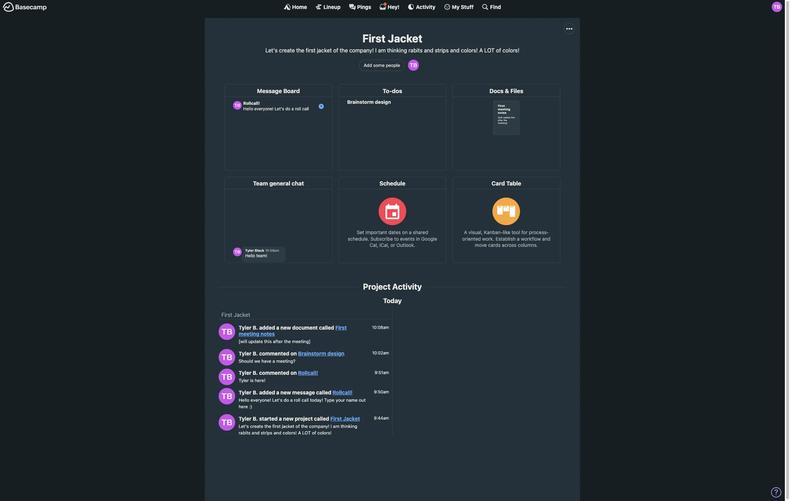 Task type: locate. For each thing, give the bounding box(es) containing it.
0 horizontal spatial jacket
[[282, 424, 294, 429]]

1 vertical spatial create
[[250, 424, 263, 429]]

tyler up 'hello'
[[239, 389, 252, 396]]

name
[[346, 397, 358, 403]]

jacket up the people
[[388, 32, 423, 45]]

on up meeting?
[[291, 350, 297, 357]]

b. up update
[[253, 325, 258, 331]]

tyler black image for rollcall!
[[219, 369, 235, 385]]

1 vertical spatial called
[[316, 389, 331, 396]]

brainstorm design link
[[298, 350, 345, 357]]

1 horizontal spatial jacket
[[317, 47, 332, 54]]

we
[[254, 358, 260, 364]]

tyler black image inside main element
[[772, 2, 782, 12]]

0 vertical spatial create
[[279, 47, 295, 54]]

0 vertical spatial jacket
[[388, 32, 423, 45]]

lot inside first jacket let's create the first jacket of the company! i am thinking rabits and strips and colors! a lot of colors!
[[485, 47, 495, 54]]

design
[[328, 350, 345, 357]]

this
[[264, 339, 272, 344]]

1 vertical spatial on
[[291, 370, 297, 376]]

rollcall! link down brainstorm
[[298, 370, 318, 376]]

0 vertical spatial strips
[[435, 47, 449, 54]]

2 on from the top
[[291, 370, 297, 376]]

add
[[364, 62, 372, 68]]

tyler for tyler is here!
[[239, 378, 249, 383]]

hey! button
[[380, 2, 400, 10]]

1 vertical spatial new
[[281, 389, 291, 396]]

0 horizontal spatial a
[[298, 430, 301, 436]]

1 vertical spatial rollcall!
[[333, 389, 353, 396]]

on down meeting?
[[291, 370, 297, 376]]

0 vertical spatial on
[[291, 350, 297, 357]]

0 horizontal spatial jacket
[[234, 312, 250, 318]]

1 vertical spatial let's
[[272, 397, 283, 403]]

is
[[250, 378, 254, 383]]

0 horizontal spatial i
[[331, 424, 332, 429]]

0 vertical spatial rabits
[[409, 47, 423, 54]]

rabits inside "let's create the first jacket of the company! i am thinking rabits and strips and colors! a lot of colors!"
[[239, 430, 251, 436]]

called up type
[[316, 389, 331, 396]]

jacket
[[388, 32, 423, 45], [234, 312, 250, 318], [343, 416, 360, 422]]

1 vertical spatial commented
[[259, 370, 289, 376]]

rabits inside first jacket let's create the first jacket of the company! i am thinking rabits and strips and colors! a lot of colors!
[[409, 47, 423, 54]]

on for rollcall!
[[291, 370, 297, 376]]

5 tyler from the top
[[239, 389, 252, 396]]

0 horizontal spatial rollcall!
[[298, 370, 318, 376]]

1 vertical spatial i
[[331, 424, 332, 429]]

b. up tyler is here!
[[253, 370, 258, 376]]

company! down project
[[309, 424, 330, 429]]

added up this
[[259, 325, 275, 331]]

tyler black image for tyler b. commented on brainstorm design
[[219, 349, 235, 366]]

here!
[[255, 378, 266, 383]]

tyler down here
[[239, 416, 252, 422]]

stuff
[[461, 4, 474, 10]]

activity left my
[[416, 4, 436, 10]]

i
[[375, 47, 377, 54], [331, 424, 332, 429]]

1 vertical spatial company!
[[309, 424, 330, 429]]

i inside "let's create the first jacket of the company! i am thinking rabits and strips and colors! a lot of colors!"
[[331, 424, 332, 429]]

tyler for tyler b. added a new document called
[[239, 325, 252, 331]]

a for project
[[279, 416, 282, 422]]

of
[[333, 47, 338, 54], [496, 47, 501, 54], [296, 424, 300, 429], [312, 430, 316, 436]]

4 b. from the top
[[253, 389, 258, 396]]

i up 'some'
[[375, 47, 377, 54]]

1 vertical spatial a
[[298, 430, 301, 436]]

1 vertical spatial first jacket link
[[331, 416, 360, 422]]

let's inside hello everyone! let's do a roll call today! type your name out here :)
[[272, 397, 283, 403]]

a down tyler b. commented on rollcall!
[[276, 389, 279, 396]]

2 vertical spatial new
[[283, 416, 294, 422]]

a right notes
[[276, 325, 279, 331]]

tyler up "[will"
[[239, 325, 252, 331]]

create inside "let's create the first jacket of the company! i am thinking rabits and strips and colors! a lot of colors!"
[[250, 424, 263, 429]]

everyone!
[[251, 397, 271, 403]]

new up "after"
[[281, 325, 291, 331]]

new for document
[[281, 325, 291, 331]]

project activity
[[363, 282, 422, 292]]

called right project
[[314, 416, 329, 422]]

notes
[[261, 331, 275, 337]]

am up add some people
[[378, 47, 386, 54]]

out
[[359, 397, 366, 403]]

b. up "we"
[[253, 350, 258, 357]]

rollcall! down brainstorm
[[298, 370, 318, 376]]

should
[[239, 358, 253, 364]]

rollcall!
[[298, 370, 318, 376], [333, 389, 353, 396]]

9:50am
[[374, 390, 389, 395]]

tyler up the should
[[239, 350, 252, 357]]

0 vertical spatial added
[[259, 325, 275, 331]]

1 vertical spatial thinking
[[341, 424, 357, 429]]

tyler for tyler b. commented on brainstorm design
[[239, 350, 252, 357]]

9:51am
[[375, 370, 389, 375]]

1 horizontal spatial lot
[[485, 47, 495, 54]]

1 vertical spatial tyler black image
[[219, 323, 235, 340]]

update
[[248, 339, 263, 344]]

tyler
[[239, 325, 252, 331], [239, 350, 252, 357], [239, 370, 252, 376], [239, 378, 249, 383], [239, 389, 252, 396], [239, 416, 252, 422]]

0 horizontal spatial rollcall! link
[[298, 370, 318, 376]]

0 horizontal spatial thinking
[[341, 424, 357, 429]]

1 horizontal spatial create
[[279, 47, 295, 54]]

b. for tyler b. started a new project called first jacket
[[253, 416, 258, 422]]

1 horizontal spatial first jacket link
[[331, 416, 360, 422]]

am
[[378, 47, 386, 54], [333, 424, 340, 429]]

1 vertical spatial added
[[259, 389, 275, 396]]

jacket inside first jacket let's create the first jacket of the company! i am thinking rabits and strips and colors! a lot of colors!
[[317, 47, 332, 54]]

2 vertical spatial called
[[314, 416, 329, 422]]

added up everyone!
[[259, 389, 275, 396]]

company!
[[349, 47, 374, 54], [309, 424, 330, 429]]

1 tyler from the top
[[239, 325, 252, 331]]

home
[[292, 4, 307, 10]]

colors!
[[461, 47, 478, 54], [503, 47, 520, 54], [283, 430, 297, 436], [318, 430, 332, 436]]

thinking down name
[[341, 424, 357, 429]]

first jacket link down your
[[331, 416, 360, 422]]

first meeting notes link
[[239, 325, 347, 337]]

first jacket link up the meeting
[[221, 312, 250, 318]]

jacket up the meeting
[[234, 312, 250, 318]]

called for message
[[316, 389, 331, 396]]

1 horizontal spatial a
[[479, 47, 483, 54]]

0 vertical spatial am
[[378, 47, 386, 54]]

10:02am
[[372, 351, 389, 356]]

am down your
[[333, 424, 340, 429]]

1 added from the top
[[259, 325, 275, 331]]

a right do
[[290, 397, 293, 403]]

1 horizontal spatial rabits
[[409, 47, 423, 54]]

b. up everyone!
[[253, 389, 258, 396]]

your
[[336, 397, 345, 403]]

1 vertical spatial activity
[[392, 282, 422, 292]]

tyler b. added a new document called
[[239, 325, 336, 331]]

tyler up is
[[239, 370, 252, 376]]

after
[[273, 339, 283, 344]]

0 vertical spatial lot
[[485, 47, 495, 54]]

switch accounts image
[[3, 2, 47, 12]]

9:44am element
[[374, 416, 389, 421]]

5 b. from the top
[[253, 416, 258, 422]]

hello everyone! let's do a roll call today! type your name out here :)
[[239, 397, 366, 410]]

1 horizontal spatial first
[[306, 47, 316, 54]]

a right the have
[[273, 358, 275, 364]]

new for message
[[281, 389, 291, 396]]

let's create the first jacket of the company! i am thinking rabits and strips and colors! a lot of colors!
[[239, 424, 357, 436]]

let's for hello
[[272, 397, 283, 403]]

0 vertical spatial rollcall!
[[298, 370, 318, 376]]

1 vertical spatial jacket
[[234, 312, 250, 318]]

commented for rollcall!
[[259, 370, 289, 376]]

commented down should we have a meeting?
[[259, 370, 289, 376]]

commented
[[259, 350, 289, 357], [259, 370, 289, 376]]

new up "let's create the first jacket of the company! i am thinking rabits and strips and colors! a lot of colors!"
[[283, 416, 294, 422]]

let's inside first jacket let's create the first jacket of the company! i am thinking rabits and strips and colors! a lot of colors!
[[266, 47, 278, 54]]

1 on from the top
[[291, 350, 297, 357]]

0 vertical spatial first
[[306, 47, 316, 54]]

new
[[281, 325, 291, 331], [281, 389, 291, 396], [283, 416, 294, 422]]

2 commented from the top
[[259, 370, 289, 376]]

0 vertical spatial first jacket link
[[221, 312, 250, 318]]

first
[[306, 47, 316, 54], [273, 424, 281, 429]]

tyler b. commented on rollcall!
[[239, 370, 318, 376]]

jacket for first jacket let's create the first jacket of the company! i am thinking rabits and strips and colors! a lot of colors!
[[388, 32, 423, 45]]

b. left started
[[253, 416, 258, 422]]

0 horizontal spatial first
[[273, 424, 281, 429]]

commented up should we have a meeting?
[[259, 350, 289, 357]]

2 vertical spatial tyler black image
[[219, 369, 235, 385]]

b. for tyler b. commented on brainstorm design
[[253, 350, 258, 357]]

first meeting notes
[[239, 325, 347, 337]]

0 horizontal spatial strips
[[261, 430, 272, 436]]

0 horizontal spatial lot
[[302, 430, 311, 436]]

0 horizontal spatial rabits
[[239, 430, 251, 436]]

company! up add
[[349, 47, 374, 54]]

jacket down name
[[343, 416, 360, 422]]

0 horizontal spatial company!
[[309, 424, 330, 429]]

added for message
[[259, 389, 275, 396]]

the
[[296, 47, 304, 54], [340, 47, 348, 54], [284, 339, 291, 344], [265, 424, 271, 429], [301, 424, 308, 429]]

0 vertical spatial a
[[479, 47, 483, 54]]

rollcall! link up your
[[333, 389, 353, 396]]

added
[[259, 325, 275, 331], [259, 389, 275, 396]]

thinking
[[387, 47, 407, 54], [341, 424, 357, 429]]

0 vertical spatial let's
[[266, 47, 278, 54]]

2 horizontal spatial jacket
[[388, 32, 423, 45]]

jacket
[[317, 47, 332, 54], [282, 424, 294, 429]]

let's inside "let's create the first jacket of the company! i am thinking rabits and strips and colors! a lot of colors!"
[[239, 424, 249, 429]]

1 horizontal spatial am
[[378, 47, 386, 54]]

1 vertical spatial rollcall! link
[[333, 389, 353, 396]]

0 vertical spatial rollcall! link
[[298, 370, 318, 376]]

3 tyler from the top
[[239, 370, 252, 376]]

1 vertical spatial lot
[[302, 430, 311, 436]]

commented for brainstorm design
[[259, 350, 289, 357]]

find
[[490, 4, 501, 10]]

6 tyler from the top
[[239, 416, 252, 422]]

2 added from the top
[[259, 389, 275, 396]]

thinking inside first jacket let's create the first jacket of the company! i am thinking rabits and strips and colors! a lot of colors!
[[387, 47, 407, 54]]

4 tyler from the top
[[239, 378, 249, 383]]

1 vertical spatial first
[[273, 424, 281, 429]]

called
[[319, 325, 334, 331], [316, 389, 331, 396], [314, 416, 329, 422]]

0 horizontal spatial am
[[333, 424, 340, 429]]

1 horizontal spatial thinking
[[387, 47, 407, 54]]

type
[[324, 397, 335, 403]]

[will update this after the meeting]
[[239, 339, 311, 344]]

1 vertical spatial strips
[[261, 430, 272, 436]]

jacket inside first jacket let's create the first jacket of the company! i am thinking rabits and strips and colors! a lot of colors!
[[388, 32, 423, 45]]

2 b. from the top
[[253, 350, 258, 357]]

0 vertical spatial i
[[375, 47, 377, 54]]

on
[[291, 350, 297, 357], [291, 370, 297, 376]]

thinking up the people
[[387, 47, 407, 54]]

am inside "let's create the first jacket of the company! i am thinking rabits and strips and colors! a lot of colors!"
[[333, 424, 340, 429]]

1 vertical spatial am
[[333, 424, 340, 429]]

0 vertical spatial new
[[281, 325, 291, 331]]

first jacket link
[[221, 312, 250, 318], [331, 416, 360, 422]]

hello
[[239, 397, 249, 403]]

2 tyler from the top
[[239, 350, 252, 357]]

rollcall! link
[[298, 370, 318, 376], [333, 389, 353, 396]]

tyler is here!
[[239, 378, 266, 383]]

have
[[262, 358, 271, 364]]

lot
[[485, 47, 495, 54], [302, 430, 311, 436]]

1 horizontal spatial jacket
[[343, 416, 360, 422]]

1 vertical spatial jacket
[[282, 424, 294, 429]]

called right document
[[319, 325, 334, 331]]

rollcall! up your
[[333, 389, 353, 396]]

activity
[[416, 4, 436, 10], [392, 282, 422, 292]]

1 horizontal spatial company!
[[349, 47, 374, 54]]

tyler left is
[[239, 378, 249, 383]]

10:02am element
[[372, 351, 389, 356]]

rabits
[[409, 47, 423, 54], [239, 430, 251, 436]]

1 horizontal spatial i
[[375, 47, 377, 54]]

0 vertical spatial commented
[[259, 350, 289, 357]]

first for first meeting notes
[[336, 325, 347, 331]]

0 vertical spatial company!
[[349, 47, 374, 54]]

first inside first meeting notes
[[336, 325, 347, 331]]

a
[[276, 325, 279, 331], [273, 358, 275, 364], [276, 389, 279, 396], [290, 397, 293, 403], [279, 416, 282, 422]]

activity up today
[[392, 282, 422, 292]]

tyler black image
[[408, 60, 419, 71], [219, 349, 235, 366], [219, 388, 235, 405], [219, 414, 235, 431]]

1 commented from the top
[[259, 350, 289, 357]]

activity inside main element
[[416, 4, 436, 10]]

tyler black image for first meeting notes
[[219, 323, 235, 340]]

first inside first jacket let's create the first jacket of the company! i am thinking rabits and strips and colors! a lot of colors!
[[363, 32, 386, 45]]

tyler black image
[[772, 2, 782, 12], [219, 323, 235, 340], [219, 369, 235, 385]]

9:51am element
[[375, 370, 389, 375]]

10:08am
[[372, 325, 389, 330]]

a right started
[[279, 416, 282, 422]]

1 b. from the top
[[253, 325, 258, 331]]

0 vertical spatial thinking
[[387, 47, 407, 54]]

2 vertical spatial let's
[[239, 424, 249, 429]]

and
[[424, 47, 434, 54], [450, 47, 460, 54], [252, 430, 260, 436], [274, 430, 281, 436]]

do
[[284, 397, 289, 403]]

new up do
[[281, 389, 291, 396]]

0 vertical spatial activity
[[416, 4, 436, 10]]

create
[[279, 47, 295, 54], [250, 424, 263, 429]]

document
[[292, 325, 318, 331]]

1 horizontal spatial strips
[[435, 47, 449, 54]]

1 horizontal spatial rollcall! link
[[333, 389, 353, 396]]

0 vertical spatial tyler black image
[[772, 2, 782, 12]]

let's
[[266, 47, 278, 54], [272, 397, 283, 403], [239, 424, 249, 429]]

1 vertical spatial rabits
[[239, 430, 251, 436]]

3 b. from the top
[[253, 370, 258, 376]]

0 vertical spatial jacket
[[317, 47, 332, 54]]

b.
[[253, 325, 258, 331], [253, 350, 258, 357], [253, 370, 258, 376], [253, 389, 258, 396], [253, 416, 258, 422]]

0 vertical spatial called
[[319, 325, 334, 331]]

i down type
[[331, 424, 332, 429]]

a for message
[[276, 389, 279, 396]]

0 horizontal spatial create
[[250, 424, 263, 429]]

9:50am element
[[374, 390, 389, 395]]



Task type: describe. For each thing, give the bounding box(es) containing it.
find button
[[482, 3, 501, 10]]

call
[[302, 397, 309, 403]]

10:08am element
[[372, 325, 389, 330]]

lineup link
[[315, 3, 341, 10]]

first for first jacket
[[221, 312, 232, 318]]

message
[[292, 389, 315, 396]]

activity link
[[408, 3, 436, 10]]

first jacket
[[221, 312, 250, 318]]

first inside "let's create the first jacket of the company! i am thinking rabits and strips and colors! a lot of colors!"
[[273, 424, 281, 429]]

tyler for tyler b. added a new message called rollcall!
[[239, 389, 252, 396]]

jacket for first jacket
[[234, 312, 250, 318]]

first for first jacket let's create the first jacket of the company! i am thinking rabits and strips and colors! a lot of colors!
[[363, 32, 386, 45]]

tyler black image for tyler b. added a new message called rollcall!
[[219, 388, 235, 405]]

[will
[[239, 339, 247, 344]]

rollcall! link for tyler b. commented on
[[298, 370, 318, 376]]

meeting]
[[292, 339, 311, 344]]

tyler b. started a new project called first jacket
[[239, 416, 360, 422]]

new for project
[[283, 416, 294, 422]]

hey!
[[388, 4, 400, 10]]

called for document
[[319, 325, 334, 331]]

9:44am
[[374, 416, 389, 421]]

on for brainstorm
[[291, 350, 297, 357]]

tyler for tyler b. started a new project called first jacket
[[239, 416, 252, 422]]

tyler b. commented on brainstorm design
[[239, 350, 345, 357]]

today
[[383, 297, 402, 305]]

2 vertical spatial jacket
[[343, 416, 360, 422]]

my stuff button
[[444, 3, 474, 10]]

here
[[239, 404, 248, 410]]

a inside hello everyone! let's do a roll call today! type your name out here :)
[[290, 397, 293, 403]]

lot inside "let's create the first jacket of the company! i am thinking rabits and strips and colors! a lot of colors!"
[[302, 430, 311, 436]]

company! inside "let's create the first jacket of the company! i am thinking rabits and strips and colors! a lot of colors!"
[[309, 424, 330, 429]]

a for document
[[276, 325, 279, 331]]

tyler for tyler b. commented on rollcall!
[[239, 370, 252, 376]]

called for project
[[314, 416, 329, 422]]

am inside first jacket let's create the first jacket of the company! i am thinking rabits and strips and colors! a lot of colors!
[[378, 47, 386, 54]]

a inside first jacket let's create the first jacket of the company! i am thinking rabits and strips and colors! a lot of colors!
[[479, 47, 483, 54]]

people
[[386, 62, 400, 68]]

lineup
[[324, 4, 341, 10]]

strips inside "let's create the first jacket of the company! i am thinking rabits and strips and colors! a lot of colors!"
[[261, 430, 272, 436]]

:)
[[249, 404, 252, 410]]

thinking inside "let's create the first jacket of the company! i am thinking rabits and strips and colors! a lot of colors!"
[[341, 424, 357, 429]]

tyler black image for tyler b. started a new project called first jacket
[[219, 414, 235, 431]]

added for document
[[259, 325, 275, 331]]

project
[[363, 282, 391, 292]]

tyler b. added a new message called rollcall!
[[239, 389, 353, 396]]

b. for tyler b. added a new message called rollcall!
[[253, 389, 258, 396]]

today!
[[310, 397, 323, 403]]

some
[[373, 62, 385, 68]]

b. for tyler b. commented on rollcall!
[[253, 370, 258, 376]]

add some people link
[[359, 60, 405, 71]]

b. for tyler b. added a new document called
[[253, 325, 258, 331]]

a inside "let's create the first jacket of the company! i am thinking rabits and strips and colors! a lot of colors!"
[[298, 430, 301, 436]]

should we have a meeting?
[[239, 358, 296, 364]]

let's for first
[[266, 47, 278, 54]]

first inside first jacket let's create the first jacket of the company! i am thinking rabits and strips and colors! a lot of colors!
[[306, 47, 316, 54]]

meeting?
[[276, 358, 296, 364]]

pings
[[357, 4, 371, 10]]

company! inside first jacket let's create the first jacket of the company! i am thinking rabits and strips and colors! a lot of colors!
[[349, 47, 374, 54]]

first jacket let's create the first jacket of the company! i am thinking rabits and strips and colors! a lot of colors!
[[266, 32, 520, 54]]

1 horizontal spatial rollcall!
[[333, 389, 353, 396]]

pings button
[[349, 3, 371, 10]]

my
[[452, 4, 460, 10]]

create inside first jacket let's create the first jacket of the company! i am thinking rabits and strips and colors! a lot of colors!
[[279, 47, 295, 54]]

strips inside first jacket let's create the first jacket of the company! i am thinking rabits and strips and colors! a lot of colors!
[[435, 47, 449, 54]]

my stuff
[[452, 4, 474, 10]]

rollcall! link for tyler b. added a new message called
[[333, 389, 353, 396]]

jacket inside "let's create the first jacket of the company! i am thinking rabits and strips and colors! a lot of colors!"
[[282, 424, 294, 429]]

project
[[295, 416, 313, 422]]

meeting
[[239, 331, 259, 337]]

main element
[[0, 0, 785, 13]]

started
[[259, 416, 278, 422]]

brainstorm
[[298, 350, 326, 357]]

0 horizontal spatial first jacket link
[[221, 312, 250, 318]]

add some people
[[364, 62, 400, 68]]

home link
[[284, 3, 307, 10]]

roll
[[294, 397, 300, 403]]

i inside first jacket let's create the first jacket of the company! i am thinking rabits and strips and colors! a lot of colors!
[[375, 47, 377, 54]]



Task type: vqa. For each thing, say whether or not it's contained in the screenshot.
Rollcall! link
yes



